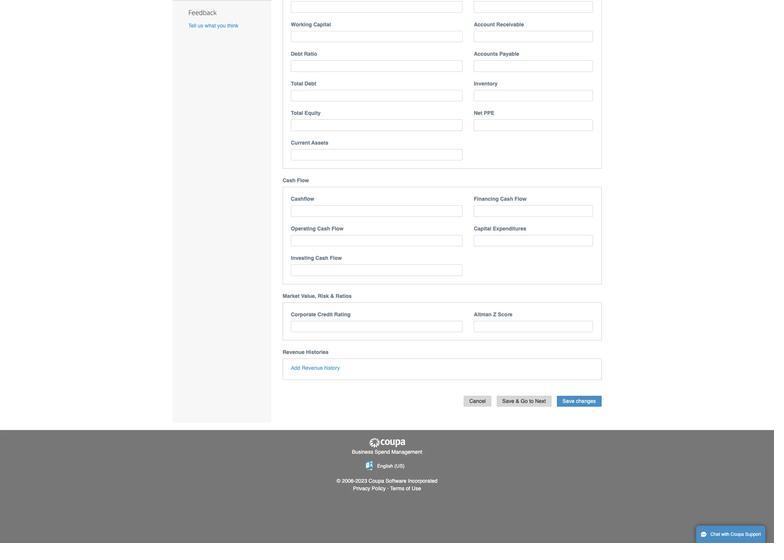 Task type: describe. For each thing, give the bounding box(es) containing it.
of
[[406, 485, 411, 491]]

market
[[283, 293, 300, 299]]

total for total debt
[[291, 81, 303, 87]]

english (us)
[[377, 463, 405, 469]]

save for save changes
[[563, 398, 575, 404]]

management
[[392, 449, 423, 455]]

debt ratio
[[291, 51, 317, 57]]

tell us what you think
[[188, 23, 239, 29]]

Altman Z Score text field
[[474, 321, 594, 332]]

working
[[291, 21, 312, 27]]

privacy policy link
[[353, 485, 386, 491]]

(us)
[[395, 463, 405, 469]]

next
[[536, 398, 546, 404]]

save & go to next
[[503, 398, 546, 404]]

financing
[[474, 196, 499, 202]]

equity
[[305, 110, 321, 116]]

operating cash flow
[[291, 226, 344, 232]]

policy
[[372, 485, 386, 491]]

flow for operating cash flow
[[332, 226, 344, 232]]

financing cash flow
[[474, 196, 527, 202]]

accounts
[[474, 51, 498, 57]]

Total Equity text field
[[291, 120, 463, 131]]

tell us what you think button
[[188, 22, 239, 29]]

Cashflow text field
[[291, 205, 463, 217]]

revenue histories
[[283, 349, 329, 355]]

you
[[218, 23, 226, 29]]

account receivable
[[474, 21, 524, 27]]

what
[[205, 23, 216, 29]]

Corporate Credit Rating text field
[[291, 321, 463, 332]]

cash flow
[[283, 178, 309, 184]]

Operating Cash Flow text field
[[291, 235, 463, 246]]

cash for financing cash flow
[[501, 196, 513, 202]]

2023
[[356, 478, 367, 484]]

privacy policy
[[353, 485, 386, 491]]

with
[[722, 532, 730, 537]]

Debt Ratio text field
[[291, 60, 463, 72]]

0 vertical spatial capital
[[314, 21, 331, 27]]

chat with coupa support button
[[697, 526, 766, 543]]

1 horizontal spatial debt
[[305, 81, 317, 87]]

2006-
[[342, 478, 356, 484]]

0 vertical spatial &
[[331, 293, 334, 299]]

terms
[[390, 485, 405, 491]]

altman
[[474, 311, 492, 317]]

use
[[412, 485, 421, 491]]

Working Capital text field
[[291, 31, 463, 42]]

z
[[494, 311, 497, 317]]

payable
[[500, 51, 520, 57]]

risk
[[318, 293, 329, 299]]

add
[[291, 365, 301, 371]]

business
[[352, 449, 374, 455]]

inventory
[[474, 81, 498, 87]]

©
[[337, 478, 341, 484]]

software
[[386, 478, 407, 484]]

flow for financing cash flow
[[515, 196, 527, 202]]

history
[[325, 365, 340, 371]]

investing cash flow
[[291, 255, 342, 261]]

capital expenditures
[[474, 226, 527, 232]]

net ppe
[[474, 110, 495, 116]]

go
[[521, 398, 528, 404]]

receivable
[[497, 21, 524, 27]]

changes
[[576, 398, 596, 404]]

cash for investing cash flow
[[316, 255, 329, 261]]

Total Assets text field
[[291, 1, 463, 13]]

score
[[498, 311, 513, 317]]

& inside button
[[516, 398, 520, 404]]

chat with coupa support
[[711, 532, 762, 537]]

tell
[[188, 23, 196, 29]]

corporate
[[291, 311, 316, 317]]

Financing Cash Flow text field
[[474, 205, 594, 217]]

Account Receivable text field
[[474, 31, 594, 42]]

terms of use link
[[390, 485, 421, 491]]

operating
[[291, 226, 316, 232]]

chat
[[711, 532, 721, 537]]

privacy
[[353, 485, 371, 491]]

feedback
[[188, 8, 217, 17]]

© 2006-2023 coupa software incorporated
[[337, 478, 438, 484]]

coupa inside button
[[731, 532, 745, 537]]

english
[[377, 463, 393, 469]]

spend
[[375, 449, 390, 455]]

total for total equity
[[291, 110, 303, 116]]



Task type: locate. For each thing, give the bounding box(es) containing it.
capital right working
[[314, 21, 331, 27]]

cancel
[[470, 398, 486, 404]]

investing
[[291, 255, 314, 261]]

assets
[[312, 140, 329, 146]]

cash up the cashflow
[[283, 178, 296, 184]]

save inside button
[[503, 398, 515, 404]]

total left equity
[[291, 110, 303, 116]]

2 total from the top
[[291, 110, 303, 116]]

Current Assets text field
[[291, 149, 463, 161]]

Other Liabilities text field
[[474, 1, 594, 13]]

cash for operating cash flow
[[317, 226, 330, 232]]

add revenue history
[[291, 365, 340, 371]]

to
[[530, 398, 534, 404]]

revenue
[[283, 349, 305, 355], [302, 365, 323, 371]]

total
[[291, 81, 303, 87], [291, 110, 303, 116]]

&
[[331, 293, 334, 299], [516, 398, 520, 404]]

save changes button
[[557, 396, 602, 407]]

1 vertical spatial &
[[516, 398, 520, 404]]

1 horizontal spatial save
[[563, 398, 575, 404]]

0 horizontal spatial save
[[503, 398, 515, 404]]

total down debt ratio
[[291, 81, 303, 87]]

current assets
[[291, 140, 329, 146]]

& left go
[[516, 398, 520, 404]]

Total Debt text field
[[291, 90, 463, 101]]

1 vertical spatial total
[[291, 110, 303, 116]]

incorporated
[[408, 478, 438, 484]]

Net PPE text field
[[474, 120, 594, 131]]

think
[[227, 23, 239, 29]]

cash right financing
[[501, 196, 513, 202]]

debt
[[291, 51, 303, 57], [305, 81, 317, 87]]

us
[[198, 23, 203, 29]]

revenue up add at the left of the page
[[283, 349, 305, 355]]

total equity
[[291, 110, 321, 116]]

coupa supplier portal image
[[369, 438, 406, 448]]

save & go to next button
[[497, 396, 552, 407]]

ppe
[[484, 110, 495, 116]]

accounts payable
[[474, 51, 520, 57]]

ratio
[[304, 51, 317, 57]]

Inventory text field
[[474, 90, 594, 101]]

& right risk
[[331, 293, 334, 299]]

flow right operating
[[332, 226, 344, 232]]

debt down ratio
[[305, 81, 317, 87]]

cashflow
[[291, 196, 315, 202]]

0 vertical spatial debt
[[291, 51, 303, 57]]

1 vertical spatial debt
[[305, 81, 317, 87]]

business spend management
[[352, 449, 423, 455]]

capital left 'expenditures'
[[474, 226, 492, 232]]

expenditures
[[493, 226, 527, 232]]

0 horizontal spatial debt
[[291, 51, 303, 57]]

Investing Cash Flow text field
[[291, 265, 463, 276]]

save left changes
[[563, 398, 575, 404]]

debt left ratio
[[291, 51, 303, 57]]

market value, risk & ratios
[[283, 293, 352, 299]]

support
[[746, 532, 762, 537]]

0 vertical spatial coupa
[[369, 478, 384, 484]]

coupa up policy
[[369, 478, 384, 484]]

account
[[474, 21, 495, 27]]

save inside button
[[563, 398, 575, 404]]

revenue down histories
[[302, 365, 323, 371]]

0 vertical spatial revenue
[[283, 349, 305, 355]]

1 horizontal spatial &
[[516, 398, 520, 404]]

1 total from the top
[[291, 81, 303, 87]]

capital
[[314, 21, 331, 27], [474, 226, 492, 232]]

save
[[503, 398, 515, 404], [563, 398, 575, 404]]

0 horizontal spatial &
[[331, 293, 334, 299]]

rating
[[334, 311, 351, 317]]

1 save from the left
[[503, 398, 515, 404]]

total debt
[[291, 81, 317, 87]]

save changes
[[563, 398, 596, 404]]

Capital Expenditures text field
[[474, 235, 594, 246]]

corporate credit rating
[[291, 311, 351, 317]]

value,
[[301, 293, 317, 299]]

cancel link
[[464, 396, 492, 407]]

cash
[[283, 178, 296, 184], [501, 196, 513, 202], [317, 226, 330, 232], [316, 255, 329, 261]]

2 save from the left
[[563, 398, 575, 404]]

1 vertical spatial revenue
[[302, 365, 323, 371]]

flow up financing cash flow text box
[[515, 196, 527, 202]]

working capital
[[291, 21, 331, 27]]

1 horizontal spatial coupa
[[731, 532, 745, 537]]

flow right investing
[[330, 255, 342, 261]]

cash right operating
[[317, 226, 330, 232]]

current
[[291, 140, 310, 146]]

terms of use
[[390, 485, 421, 491]]

ratios
[[336, 293, 352, 299]]

save left go
[[503, 398, 515, 404]]

cash right investing
[[316, 255, 329, 261]]

0 vertical spatial total
[[291, 81, 303, 87]]

net
[[474, 110, 483, 116]]

flow for investing cash flow
[[330, 255, 342, 261]]

1 vertical spatial capital
[[474, 226, 492, 232]]

flow up the cashflow
[[297, 178, 309, 184]]

1 vertical spatial coupa
[[731, 532, 745, 537]]

1 horizontal spatial capital
[[474, 226, 492, 232]]

0 horizontal spatial coupa
[[369, 478, 384, 484]]

save for save & go to next
[[503, 398, 515, 404]]

coupa
[[369, 478, 384, 484], [731, 532, 745, 537]]

0 horizontal spatial capital
[[314, 21, 331, 27]]

flow
[[297, 178, 309, 184], [515, 196, 527, 202], [332, 226, 344, 232], [330, 255, 342, 261]]

revenue inside button
[[302, 365, 323, 371]]

altman z score
[[474, 311, 513, 317]]

credit
[[318, 311, 333, 317]]

add revenue history button
[[291, 364, 340, 372]]

Accounts Payable text field
[[474, 60, 594, 72]]

coupa right with
[[731, 532, 745, 537]]

histories
[[306, 349, 329, 355]]



Task type: vqa. For each thing, say whether or not it's contained in the screenshot.
Email for New Terms of Use are received
no



